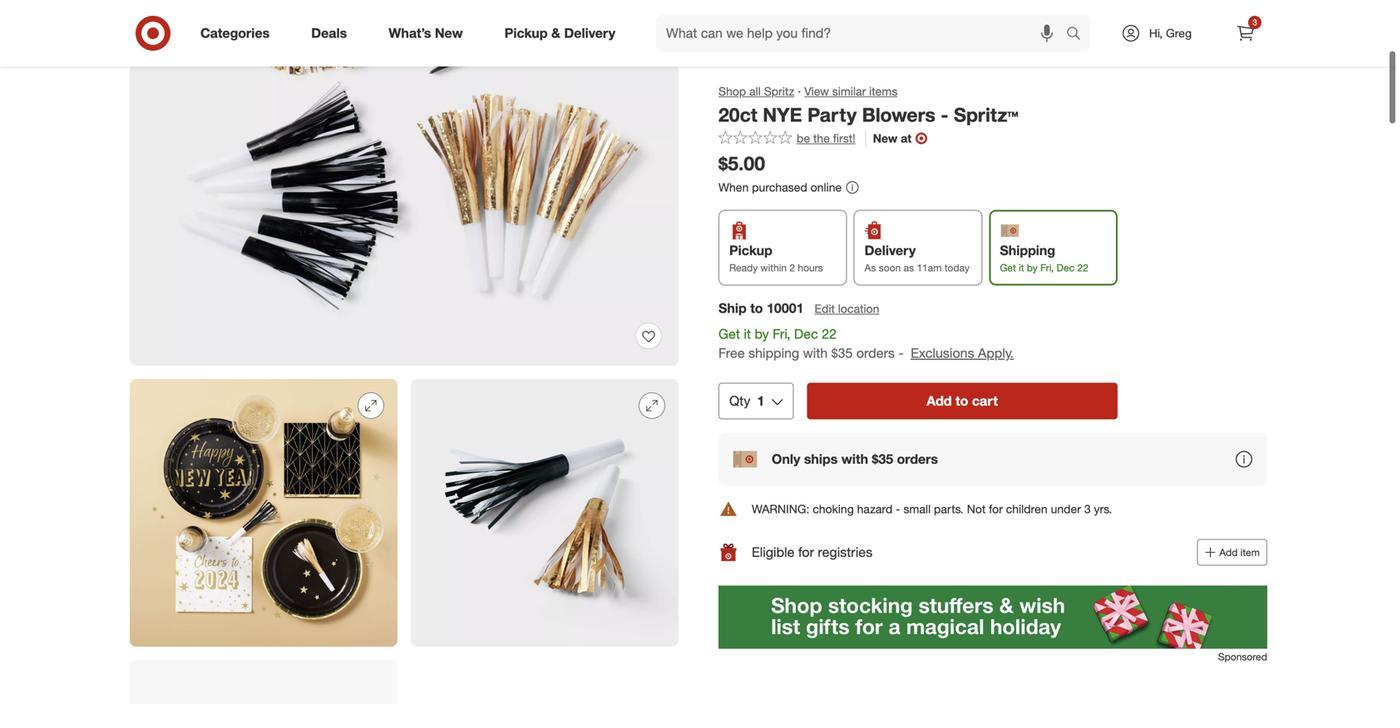 Task type: locate. For each thing, give the bounding box(es) containing it.
1 vertical spatial $35
[[872, 451, 893, 467]]

$5.00
[[719, 152, 765, 175]]

0 vertical spatial fri,
[[1041, 262, 1054, 274]]

shop all spritz
[[719, 84, 795, 99]]

1 vertical spatial pickup
[[729, 242, 773, 259]]

by inside get it by fri, dec 22 free shipping with $35 orders - exclusions apply.
[[755, 326, 769, 342]]

eligible for registries
[[752, 544, 873, 560]]

add for add to cart
[[927, 393, 952, 409]]

$35 up hazard
[[872, 451, 893, 467]]

pickup for &
[[505, 25, 548, 41]]

online
[[811, 180, 842, 195]]

new left at
[[873, 131, 898, 146]]

warning: choking hazard - small parts. not for children under 3 yrs.
[[752, 502, 1112, 516]]

0 horizontal spatial new
[[435, 25, 463, 41]]

1 horizontal spatial $35
[[872, 451, 893, 467]]

delivery up soon
[[865, 242, 916, 259]]

today
[[945, 262, 970, 274]]

0 vertical spatial get
[[1000, 262, 1016, 274]]

new at
[[873, 131, 912, 146]]

to inside button
[[956, 393, 968, 409]]

orders down location
[[857, 345, 895, 361]]

to for add
[[956, 393, 968, 409]]

11am
[[917, 262, 942, 274]]

0 horizontal spatial to
[[750, 300, 763, 317]]

by up shipping
[[755, 326, 769, 342]]

only ships with $35 orders
[[772, 451, 938, 467]]

get
[[1000, 262, 1016, 274], [719, 326, 740, 342]]

add
[[927, 393, 952, 409], [1220, 546, 1238, 559]]

it
[[1019, 262, 1024, 274], [744, 326, 751, 342]]

delivery inside delivery as soon as 11am today
[[865, 242, 916, 259]]

1 vertical spatial get
[[719, 326, 740, 342]]

add left item
[[1220, 546, 1238, 559]]

2 vertical spatial -
[[896, 502, 900, 516]]

fri,
[[1041, 262, 1054, 274], [773, 326, 791, 342]]

0 horizontal spatial dec
[[794, 326, 818, 342]]

only
[[772, 451, 800, 467]]

edit location
[[815, 302, 879, 316]]

get down shipping
[[1000, 262, 1016, 274]]

$35
[[831, 345, 853, 361], [872, 451, 893, 467]]

0 horizontal spatial get
[[719, 326, 740, 342]]

ship to 10001
[[719, 300, 804, 317]]

0 horizontal spatial it
[[744, 326, 751, 342]]

pickup & delivery
[[505, 25, 615, 41]]

with right shipping
[[803, 345, 828, 361]]

0 vertical spatial by
[[1027, 262, 1038, 274]]

-
[[941, 103, 949, 126], [899, 345, 904, 361], [896, 502, 900, 516]]

for
[[989, 502, 1003, 516], [798, 544, 814, 560]]

0 vertical spatial delivery
[[564, 25, 615, 41]]

add to cart button
[[807, 383, 1118, 419]]

$35 down edit location button
[[831, 345, 853, 361]]

to left cart
[[956, 393, 968, 409]]

pickup up ready
[[729, 242, 773, 259]]

1 vertical spatial fri,
[[773, 326, 791, 342]]

22 inside shipping get it by fri, dec 22
[[1077, 262, 1089, 274]]

by down shipping
[[1027, 262, 1038, 274]]

0 horizontal spatial by
[[755, 326, 769, 342]]

1 vertical spatial 3
[[1084, 502, 1091, 516]]

add left cart
[[927, 393, 952, 409]]

warning:
[[752, 502, 810, 516]]

1 vertical spatial orders
[[897, 451, 938, 467]]

under
[[1051, 502, 1081, 516]]

what's new link
[[374, 15, 484, 52]]

with inside button
[[842, 451, 868, 467]]

1 horizontal spatial fri,
[[1041, 262, 1054, 274]]

shipping get it by fri, dec 22
[[1000, 242, 1089, 274]]

pickup inside 'pickup ready within 2 hours'
[[729, 242, 773, 259]]

- inside get it by fri, dec 22 free shipping with $35 orders - exclusions apply.
[[899, 345, 904, 361]]

get inside get it by fri, dec 22 free shipping with $35 orders - exclusions apply.
[[719, 326, 740, 342]]

0 vertical spatial $35
[[831, 345, 853, 361]]

0 horizontal spatial 22
[[822, 326, 837, 342]]

0 vertical spatial add
[[927, 393, 952, 409]]

parts.
[[934, 502, 964, 516]]

add inside add item button
[[1220, 546, 1238, 559]]

1 vertical spatial with
[[842, 451, 868, 467]]

get up free
[[719, 326, 740, 342]]

1 horizontal spatial pickup
[[729, 242, 773, 259]]

party
[[808, 103, 857, 126]]

1 horizontal spatial orders
[[897, 451, 938, 467]]

new inside 'link'
[[435, 25, 463, 41]]

children
[[1006, 502, 1048, 516]]

1 vertical spatial 22
[[822, 326, 837, 342]]

with
[[803, 345, 828, 361], [842, 451, 868, 467]]

10001
[[767, 300, 804, 317]]

1
[[757, 393, 765, 409]]

1 horizontal spatial dec
[[1057, 262, 1075, 274]]

it down shipping
[[1019, 262, 1024, 274]]

1 vertical spatial for
[[798, 544, 814, 560]]

1 vertical spatial new
[[873, 131, 898, 146]]

sponsored
[[1218, 651, 1268, 663]]

it inside get it by fri, dec 22 free shipping with $35 orders - exclusions apply.
[[744, 326, 751, 342]]

1 vertical spatial delivery
[[865, 242, 916, 259]]

1 horizontal spatial get
[[1000, 262, 1016, 274]]

1 vertical spatial by
[[755, 326, 769, 342]]

22 inside get it by fri, dec 22 free shipping with $35 orders - exclusions apply.
[[822, 326, 837, 342]]

1 horizontal spatial 3
[[1253, 17, 1257, 27]]

0 horizontal spatial pickup
[[505, 25, 548, 41]]

0 vertical spatial pickup
[[505, 25, 548, 41]]

0 horizontal spatial with
[[803, 345, 828, 361]]

20ct nye party blowers - spritz&#8482;, 2 of 4 image
[[130, 379, 398, 647]]

all
[[749, 84, 761, 99]]

with inside get it by fri, dec 22 free shipping with $35 orders - exclusions apply.
[[803, 345, 828, 361]]

1 horizontal spatial to
[[956, 393, 968, 409]]

search button
[[1059, 15, 1099, 55]]

0 vertical spatial orders
[[857, 345, 895, 361]]

to right ship at top
[[750, 300, 763, 317]]

3 right greg
[[1253, 17, 1257, 27]]

pickup left &
[[505, 25, 548, 41]]

orders inside the only ships with $35 orders button
[[897, 451, 938, 467]]

1 horizontal spatial with
[[842, 451, 868, 467]]

0 vertical spatial new
[[435, 25, 463, 41]]

22
[[1077, 262, 1089, 274], [822, 326, 837, 342]]

- left spritz™
[[941, 103, 949, 126]]

3 left yrs.
[[1084, 502, 1091, 516]]

- left small
[[896, 502, 900, 516]]

20ct
[[719, 103, 758, 126]]

1 horizontal spatial it
[[1019, 262, 1024, 274]]

0 vertical spatial to
[[750, 300, 763, 317]]

$35 inside button
[[872, 451, 893, 467]]

1 horizontal spatial 22
[[1077, 262, 1089, 274]]

0 vertical spatial it
[[1019, 262, 1024, 274]]

be the first! link
[[719, 130, 856, 147]]

free
[[719, 345, 745, 361]]

1 vertical spatial it
[[744, 326, 751, 342]]

choking
[[813, 502, 854, 516]]

orders up small
[[897, 451, 938, 467]]

advertisement region
[[719, 586, 1268, 649]]

0 horizontal spatial 3
[[1084, 502, 1091, 516]]

delivery right &
[[564, 25, 615, 41]]

by
[[1027, 262, 1038, 274], [755, 326, 769, 342]]

deals link
[[297, 15, 368, 52]]

fri, up shipping
[[773, 326, 791, 342]]

- left the exclusions
[[899, 345, 904, 361]]

item
[[1241, 546, 1260, 559]]

for right not
[[989, 502, 1003, 516]]

dec
[[1057, 262, 1075, 274], [794, 326, 818, 342]]

for right eligible
[[798, 544, 814, 560]]

it inside shipping get it by fri, dec 22
[[1019, 262, 1024, 274]]

1 vertical spatial dec
[[794, 326, 818, 342]]

new right what's
[[435, 25, 463, 41]]

1 horizontal spatial new
[[873, 131, 898, 146]]

not
[[967, 502, 986, 516]]

orders
[[857, 345, 895, 361], [897, 451, 938, 467]]

eligible
[[752, 544, 795, 560]]

1 horizontal spatial by
[[1027, 262, 1038, 274]]

delivery
[[564, 25, 615, 41], [865, 242, 916, 259]]

3
[[1253, 17, 1257, 27], [1084, 502, 1091, 516]]

&
[[551, 25, 561, 41]]

view similar items button
[[804, 83, 898, 100]]

20ct nye party blowers - spritz&#8482;, 3 of 4 image
[[411, 379, 679, 647]]

0 horizontal spatial fri,
[[773, 326, 791, 342]]

$35 inside get it by fri, dec 22 free shipping with $35 orders - exclusions apply.
[[831, 345, 853, 361]]

add for add item
[[1220, 546, 1238, 559]]

1 vertical spatial -
[[899, 345, 904, 361]]

0 horizontal spatial orders
[[857, 345, 895, 361]]

ship
[[719, 300, 747, 317]]

0 vertical spatial with
[[803, 345, 828, 361]]

it up free
[[744, 326, 751, 342]]

categories link
[[186, 15, 290, 52]]

with right ships
[[842, 451, 868, 467]]

1 horizontal spatial delivery
[[865, 242, 916, 259]]

shipping
[[749, 345, 799, 361]]

0 horizontal spatial $35
[[831, 345, 853, 361]]

0 horizontal spatial for
[[798, 544, 814, 560]]

1 horizontal spatial for
[[989, 502, 1003, 516]]

1 horizontal spatial add
[[1220, 546, 1238, 559]]

0 horizontal spatial add
[[927, 393, 952, 409]]

spritz™
[[954, 103, 1019, 126]]

fri, down shipping
[[1041, 262, 1054, 274]]

deals
[[311, 25, 347, 41]]

add inside add to cart button
[[927, 393, 952, 409]]

1 vertical spatial add
[[1220, 546, 1238, 559]]

0 vertical spatial 3
[[1253, 17, 1257, 27]]

first!
[[833, 131, 856, 146]]

0 vertical spatial dec
[[1057, 262, 1075, 274]]

0 vertical spatial 22
[[1077, 262, 1089, 274]]

1 vertical spatial to
[[956, 393, 968, 409]]



Task type: vqa. For each thing, say whether or not it's contained in the screenshot.
20ct
yes



Task type: describe. For each thing, give the bounding box(es) containing it.
as
[[865, 262, 876, 274]]

the
[[813, 131, 830, 146]]

view
[[804, 84, 829, 99]]

when purchased online
[[719, 180, 842, 195]]

hours
[[798, 262, 823, 274]]

pickup ready within 2 hours
[[729, 242, 823, 274]]

nye
[[763, 103, 802, 126]]

add item
[[1220, 546, 1260, 559]]

3 link
[[1228, 15, 1264, 52]]

view similar items
[[804, 84, 898, 99]]

registries
[[818, 544, 873, 560]]

shipping
[[1000, 242, 1056, 259]]

hi, greg
[[1149, 26, 1192, 40]]

blowers
[[862, 103, 936, 126]]

what's new
[[389, 25, 463, 41]]

0 vertical spatial -
[[941, 103, 949, 126]]

at
[[901, 131, 912, 146]]

as
[[904, 262, 914, 274]]

search
[[1059, 27, 1099, 43]]

0 vertical spatial for
[[989, 502, 1003, 516]]

pickup & delivery link
[[490, 15, 636, 52]]

only ships with $35 orders button
[[719, 433, 1268, 486]]

by inside shipping get it by fri, dec 22
[[1027, 262, 1038, 274]]

spritz
[[764, 84, 795, 99]]

dec inside get it by fri, dec 22 free shipping with $35 orders - exclusions apply.
[[794, 326, 818, 342]]

0 horizontal spatial delivery
[[564, 25, 615, 41]]

add to cart
[[927, 393, 998, 409]]

get inside shipping get it by fri, dec 22
[[1000, 262, 1016, 274]]

get it by fri, dec 22 free shipping with $35 orders - exclusions apply.
[[719, 326, 1014, 361]]

items
[[869, 84, 898, 99]]

greg
[[1166, 26, 1192, 40]]

hazard
[[857, 502, 893, 516]]

exclusions apply. button
[[911, 344, 1014, 363]]

location
[[838, 302, 879, 316]]

edit
[[815, 302, 835, 316]]

ready
[[729, 262, 758, 274]]

what's
[[389, 25, 431, 41]]

within
[[761, 262, 787, 274]]

cart
[[972, 393, 998, 409]]

be the first!
[[797, 131, 856, 146]]

categories
[[200, 25, 270, 41]]

to for ship
[[750, 300, 763, 317]]

small
[[904, 502, 931, 516]]

qty
[[729, 393, 751, 409]]

fri, inside get it by fri, dec 22 free shipping with $35 orders - exclusions apply.
[[773, 326, 791, 342]]

when
[[719, 180, 749, 195]]

20ct nye party blowers - spritz&#8482;, 1 of 4 image
[[130, 0, 679, 366]]

add item button
[[1197, 539, 1268, 566]]

similar
[[832, 84, 866, 99]]

yrs.
[[1094, 502, 1112, 516]]

2
[[790, 262, 795, 274]]

edit location button
[[814, 300, 880, 318]]

soon
[[879, 262, 901, 274]]

pickup for ready
[[729, 242, 773, 259]]

dec inside shipping get it by fri, dec 22
[[1057, 262, 1075, 274]]

delivery as soon as 11am today
[[865, 242, 970, 274]]

orders inside get it by fri, dec 22 free shipping with $35 orders - exclusions apply.
[[857, 345, 895, 361]]

What can we help you find? suggestions appear below search field
[[656, 15, 1070, 52]]

3 inside 3 link
[[1253, 17, 1257, 27]]

hi,
[[1149, 26, 1163, 40]]

qty 1
[[729, 393, 765, 409]]

apply.
[[978, 345, 1014, 361]]

ships
[[804, 451, 838, 467]]

fri, inside shipping get it by fri, dec 22
[[1041, 262, 1054, 274]]

be
[[797, 131, 810, 146]]

20ct nye party blowers - spritz™
[[719, 103, 1019, 126]]

exclusions
[[911, 345, 974, 361]]

purchased
[[752, 180, 807, 195]]

shop
[[719, 84, 746, 99]]



